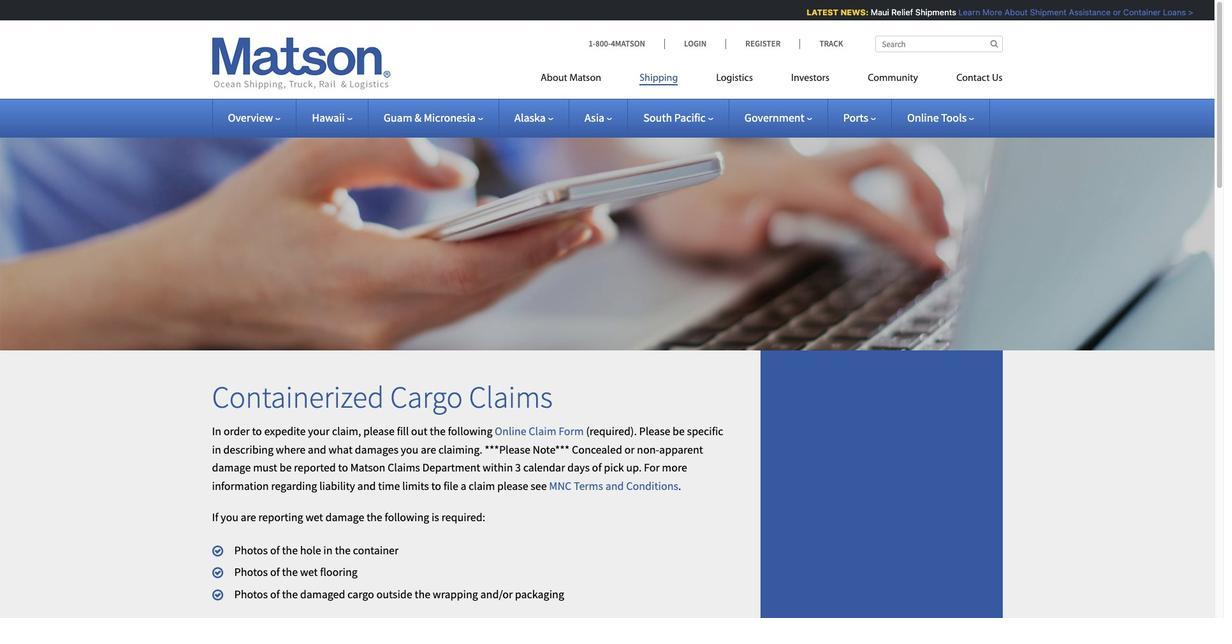 Task type: describe. For each thing, give the bounding box(es) containing it.
hawaii
[[312, 110, 345, 125]]

packaging
[[515, 588, 564, 602]]

1 horizontal spatial to
[[338, 461, 348, 475]]

is
[[432, 510, 439, 525]]

outside
[[377, 588, 413, 602]]

containerized cargo claims
[[212, 378, 553, 417]]

asia link
[[585, 110, 612, 125]]

***please
[[485, 442, 531, 457]]

apparent
[[660, 442, 703, 457]]

concealed
[[572, 442, 622, 457]]

are inside (required). please be specific in describing where and what damages you are claiming. ***please note*** concealed or non-apparent damage must be reported to matson claims department within 3 calendar days of pick up. for more information regarding liability and time limits to file a claim please see
[[421, 442, 436, 457]]

online tools link
[[908, 110, 975, 125]]

ports link
[[844, 110, 876, 125]]

damaged
[[300, 588, 345, 602]]

learn
[[957, 7, 979, 17]]

for
[[644, 461, 660, 475]]

register link
[[726, 38, 800, 49]]

specific
[[687, 424, 724, 439]]

fill
[[397, 424, 409, 439]]

damages
[[355, 442, 399, 457]]

maui
[[869, 7, 888, 17]]

and/or
[[481, 588, 513, 602]]

0 vertical spatial please
[[364, 424, 395, 439]]

0 vertical spatial to
[[252, 424, 262, 439]]

1 horizontal spatial claims
[[469, 378, 553, 417]]

login
[[684, 38, 707, 49]]

liability
[[320, 479, 355, 494]]

&
[[415, 110, 422, 125]]

what
[[329, 442, 353, 457]]

if
[[212, 510, 218, 525]]

2 horizontal spatial and
[[606, 479, 624, 494]]

1 horizontal spatial damage
[[326, 510, 364, 525]]

wrapping
[[433, 588, 478, 602]]

of for photos of the damaged cargo outside the wrapping and/or packaging
[[270, 588, 280, 602]]

cargo
[[390, 378, 463, 417]]

1 horizontal spatial online
[[908, 110, 939, 125]]

contact us
[[957, 73, 1003, 84]]

blue matson logo with ocean, shipping, truck, rail and logistics written beneath it. image
[[212, 38, 391, 90]]

containerized
[[212, 378, 384, 417]]

0 horizontal spatial online
[[495, 424, 527, 439]]

in
[[212, 424, 221, 439]]

hole
[[300, 543, 321, 558]]

in for describing
[[212, 442, 221, 457]]

relief
[[890, 7, 912, 17]]

overview link
[[228, 110, 281, 125]]

0 vertical spatial following
[[448, 424, 493, 439]]

customer inputing information via laptop to matson's online tools. image
[[0, 117, 1215, 351]]

track
[[820, 38, 844, 49]]

contact us link
[[938, 67, 1003, 93]]

alaska link
[[515, 110, 554, 125]]

0 vertical spatial wet
[[306, 510, 323, 525]]

contact
[[957, 73, 990, 84]]

pacific
[[675, 110, 706, 125]]

claim,
[[332, 424, 361, 439]]

claiming.
[[439, 442, 483, 457]]

please inside (required). please be specific in describing where and what damages you are claiming. ***please note*** concealed or non-apparent damage must be reported to matson claims department within 3 calendar days of pick up. for more information regarding liability and time limits to file a claim please see
[[497, 479, 529, 494]]

community
[[868, 73, 919, 84]]

mnc terms and conditions link
[[549, 479, 679, 494]]

about matson link
[[541, 67, 621, 93]]

tools
[[942, 110, 967, 125]]

claim
[[529, 424, 557, 439]]

investors link
[[772, 67, 849, 93]]

of inside (required). please be specific in describing where and what damages you are claiming. ***please note*** concealed or non-apparent damage must be reported to matson claims department within 3 calendar days of pick up. for more information regarding liability and time limits to file a claim please see
[[592, 461, 602, 475]]

0 vertical spatial be
[[673, 424, 685, 439]]

file
[[444, 479, 458, 494]]

shipping link
[[621, 67, 697, 93]]

of for photos of the hole in the container
[[270, 543, 280, 558]]

1 vertical spatial you
[[221, 510, 239, 525]]

latest news: maui relief shipments learn more about shipment assistance or container loans >
[[805, 7, 1192, 17]]

(required). please be specific in describing where and what damages you are claiming. ***please note*** concealed or non-apparent damage must be reported to matson claims department within 3 calendar days of pick up. for more information regarding liability and time limits to file a claim please see
[[212, 424, 724, 494]]

photos for photos of the wet flooring
[[234, 565, 268, 580]]

mnc
[[549, 479, 572, 494]]

investors
[[792, 73, 830, 84]]

more
[[981, 7, 1001, 17]]

expedite
[[264, 424, 306, 439]]

must
[[253, 461, 277, 475]]

claim
[[469, 479, 495, 494]]

3
[[515, 461, 521, 475]]

you inside (required). please be specific in describing where and what damages you are claiming. ***please note*** concealed or non-apparent damage must be reported to matson claims department within 3 calendar days of pick up. for more information regarding liability and time limits to file a claim please see
[[401, 442, 419, 457]]

1-800-4matson
[[589, 38, 645, 49]]

register
[[746, 38, 781, 49]]

mnc terms and conditions .
[[549, 479, 682, 494]]

assistance
[[1068, 7, 1110, 17]]

guam & micronesia
[[384, 110, 476, 125]]

learn more about shipment assistance or container loans > link
[[957, 7, 1192, 17]]

the down the photos of the hole in the container
[[282, 565, 298, 580]]

if you are reporting wet damage the following is required:
[[212, 510, 485, 525]]

0 horizontal spatial be
[[280, 461, 292, 475]]

1 vertical spatial following
[[385, 510, 429, 525]]



Task type: vqa. For each thing, say whether or not it's contained in the screenshot.
Equipment
no



Task type: locate. For each thing, give the bounding box(es) containing it.
about right "more"
[[1003, 7, 1026, 17]]

please down 3
[[497, 479, 529, 494]]

department
[[423, 461, 481, 475]]

top menu navigation
[[541, 67, 1003, 93]]

.
[[679, 479, 682, 494]]

and down pick
[[606, 479, 624, 494]]

reporting
[[258, 510, 303, 525]]

photos of the damaged cargo outside the wrapping and/or packaging
[[234, 588, 564, 602]]

wet up the photos of the hole in the container
[[306, 510, 323, 525]]

following up claiming.
[[448, 424, 493, 439]]

government link
[[745, 110, 812, 125]]

0 vertical spatial you
[[401, 442, 419, 457]]

0 horizontal spatial you
[[221, 510, 239, 525]]

1 vertical spatial please
[[497, 479, 529, 494]]

about up alaska link
[[541, 73, 568, 84]]

1 vertical spatial matson
[[350, 461, 386, 475]]

of for photos of the wet flooring
[[270, 565, 280, 580]]

matson inside (required). please be specific in describing where and what damages you are claiming. ***please note*** concealed or non-apparent damage must be reported to matson claims department within 3 calendar days of pick up. for more information regarding liability and time limits to file a claim please see
[[350, 461, 386, 475]]

matson inside 'top menu' navigation
[[570, 73, 602, 84]]

2 horizontal spatial to
[[431, 479, 441, 494]]

0 horizontal spatial damage
[[212, 461, 251, 475]]

describing
[[223, 442, 274, 457]]

1 vertical spatial online
[[495, 424, 527, 439]]

claims up "limits"
[[388, 461, 420, 475]]

0 horizontal spatial matson
[[350, 461, 386, 475]]

in
[[212, 442, 221, 457], [324, 543, 333, 558]]

required:
[[442, 510, 485, 525]]

shipment
[[1029, 7, 1065, 17]]

wet down hole
[[300, 565, 318, 580]]

0 horizontal spatial claims
[[388, 461, 420, 475]]

online up '***please'
[[495, 424, 527, 439]]

limits
[[402, 479, 429, 494]]

1 vertical spatial damage
[[326, 510, 364, 525]]

the up container
[[367, 510, 383, 525]]

days
[[568, 461, 590, 475]]

1 horizontal spatial about
[[1003, 7, 1026, 17]]

0 vertical spatial are
[[421, 442, 436, 457]]

1 horizontal spatial are
[[421, 442, 436, 457]]

0 horizontal spatial or
[[625, 442, 635, 457]]

micronesia
[[424, 110, 476, 125]]

3 photos from the top
[[234, 588, 268, 602]]

shipments
[[914, 7, 955, 17]]

matson down damages
[[350, 461, 386, 475]]

1 horizontal spatial matson
[[570, 73, 602, 84]]

section
[[745, 351, 1019, 619]]

0 vertical spatial photos
[[234, 543, 268, 558]]

1 vertical spatial to
[[338, 461, 348, 475]]

0 vertical spatial or
[[1112, 7, 1120, 17]]

news:
[[839, 7, 867, 17]]

about matson
[[541, 73, 602, 84]]

in right hole
[[324, 543, 333, 558]]

2 vertical spatial to
[[431, 479, 441, 494]]

following left is
[[385, 510, 429, 525]]

in down in
[[212, 442, 221, 457]]

the left hole
[[282, 543, 298, 558]]

matson
[[570, 73, 602, 84], [350, 461, 386, 475]]

asia
[[585, 110, 605, 125]]

in order to expedite your claim, please fill out the following online claim form
[[212, 424, 584, 439]]

0 horizontal spatial in
[[212, 442, 221, 457]]

1 vertical spatial are
[[241, 510, 256, 525]]

out
[[411, 424, 428, 439]]

(required).
[[586, 424, 637, 439]]

please
[[364, 424, 395, 439], [497, 479, 529, 494]]

1-
[[589, 38, 596, 49]]

flooring
[[320, 565, 358, 580]]

regarding
[[271, 479, 317, 494]]

0 horizontal spatial please
[[364, 424, 395, 439]]

0 vertical spatial online
[[908, 110, 939, 125]]

to
[[252, 424, 262, 439], [338, 461, 348, 475], [431, 479, 441, 494]]

damage down liability
[[326, 510, 364, 525]]

the right out
[[430, 424, 446, 439]]

None search field
[[875, 36, 1003, 52]]

be
[[673, 424, 685, 439], [280, 461, 292, 475]]

south pacific
[[644, 110, 706, 125]]

damage up information
[[212, 461, 251, 475]]

1 vertical spatial be
[[280, 461, 292, 475]]

1 vertical spatial photos
[[234, 565, 268, 580]]

shipping
[[640, 73, 678, 84]]

in inside (required). please be specific in describing where and what damages you are claiming. ***please note*** concealed or non-apparent damage must be reported to matson claims department within 3 calendar days of pick up. for more information regarding liability and time limits to file a claim please see
[[212, 442, 221, 457]]

1 vertical spatial claims
[[388, 461, 420, 475]]

or left container
[[1112, 7, 1120, 17]]

of down the photos of the hole in the container
[[270, 565, 280, 580]]

2 photos from the top
[[234, 565, 268, 580]]

0 vertical spatial in
[[212, 442, 221, 457]]

and left "time"
[[358, 479, 376, 494]]

where
[[276, 442, 306, 457]]

more
[[662, 461, 688, 475]]

1 horizontal spatial be
[[673, 424, 685, 439]]

wet
[[306, 510, 323, 525], [300, 565, 318, 580]]

following
[[448, 424, 493, 439], [385, 510, 429, 525]]

0 horizontal spatial to
[[252, 424, 262, 439]]

0 vertical spatial about
[[1003, 7, 1026, 17]]

1 vertical spatial about
[[541, 73, 568, 84]]

login link
[[665, 38, 726, 49]]

damage inside (required). please be specific in describing where and what damages you are claiming. ***please note*** concealed or non-apparent damage must be reported to matson claims department within 3 calendar days of pick up. for more information regarding liability and time limits to file a claim please see
[[212, 461, 251, 475]]

us
[[992, 73, 1003, 84]]

time
[[378, 479, 400, 494]]

photos of the wet flooring
[[234, 565, 358, 580]]

0 horizontal spatial following
[[385, 510, 429, 525]]

1 vertical spatial wet
[[300, 565, 318, 580]]

south
[[644, 110, 672, 125]]

1 horizontal spatial following
[[448, 424, 493, 439]]

online left tools
[[908, 110, 939, 125]]

please up damages
[[364, 424, 395, 439]]

4matson
[[611, 38, 645, 49]]

damage
[[212, 461, 251, 475], [326, 510, 364, 525]]

1 photos from the top
[[234, 543, 268, 558]]

please
[[639, 424, 671, 439]]

about inside 'top menu' navigation
[[541, 73, 568, 84]]

are down out
[[421, 442, 436, 457]]

photos of the hole in the container
[[234, 543, 399, 558]]

within
[[483, 461, 513, 475]]

are down information
[[241, 510, 256, 525]]

0 horizontal spatial about
[[541, 73, 568, 84]]

1-800-4matson link
[[589, 38, 665, 49]]

to up describing
[[252, 424, 262, 439]]

in for the
[[324, 543, 333, 558]]

or inside (required). please be specific in describing where and what damages you are claiming. ***please note*** concealed or non-apparent damage must be reported to matson claims department within 3 calendar days of pick up. for more information regarding liability and time limits to file a claim please see
[[625, 442, 635, 457]]

about
[[1003, 7, 1026, 17], [541, 73, 568, 84]]

photos for photos of the hole in the container
[[234, 543, 268, 558]]

1 horizontal spatial please
[[497, 479, 529, 494]]

of left pick
[[592, 461, 602, 475]]

Search search field
[[875, 36, 1003, 52]]

logistics
[[717, 73, 753, 84]]

online tools
[[908, 110, 967, 125]]

you
[[401, 442, 419, 457], [221, 510, 239, 525]]

or left non-
[[625, 442, 635, 457]]

the up flooring
[[335, 543, 351, 558]]

800-
[[596, 38, 611, 49]]

1 vertical spatial in
[[324, 543, 333, 558]]

logistics link
[[697, 67, 772, 93]]

1 horizontal spatial in
[[324, 543, 333, 558]]

claims inside (required). please be specific in describing where and what damages you are claiming. ***please note*** concealed or non-apparent damage must be reported to matson claims department within 3 calendar days of pick up. for more information regarding liability and time limits to file a claim please see
[[388, 461, 420, 475]]

up.
[[627, 461, 642, 475]]

1 horizontal spatial or
[[1112, 7, 1120, 17]]

the right outside
[[415, 588, 431, 602]]

0 vertical spatial claims
[[469, 378, 553, 417]]

0 vertical spatial damage
[[212, 461, 251, 475]]

2 vertical spatial photos
[[234, 588, 268, 602]]

information
[[212, 479, 269, 494]]

to left file on the left of page
[[431, 479, 441, 494]]

0 vertical spatial matson
[[570, 73, 602, 84]]

order
[[224, 424, 250, 439]]

loans
[[1162, 7, 1185, 17]]

0 horizontal spatial are
[[241, 510, 256, 525]]

1 horizontal spatial you
[[401, 442, 419, 457]]

photos for photos of the damaged cargo outside the wrapping and/or packaging
[[234, 588, 268, 602]]

the down photos of the wet flooring
[[282, 588, 298, 602]]

government
[[745, 110, 805, 125]]

alaska
[[515, 110, 546, 125]]

form
[[559, 424, 584, 439]]

and down your
[[308, 442, 326, 457]]

of down photos of the wet flooring
[[270, 588, 280, 602]]

hawaii link
[[312, 110, 352, 125]]

guam & micronesia link
[[384, 110, 484, 125]]

you right if
[[221, 510, 239, 525]]

pick
[[604, 461, 624, 475]]

of up photos of the wet flooring
[[270, 543, 280, 558]]

matson down 1- at the top left of page
[[570, 73, 602, 84]]

to down what
[[338, 461, 348, 475]]

cargo
[[348, 588, 374, 602]]

claims up 'online claim form' link
[[469, 378, 553, 417]]

be up the apparent
[[673, 424, 685, 439]]

your
[[308, 424, 330, 439]]

>
[[1187, 7, 1192, 17]]

container
[[1122, 7, 1160, 17]]

be down where in the left of the page
[[280, 461, 292, 475]]

terms
[[574, 479, 603, 494]]

1 vertical spatial or
[[625, 442, 635, 457]]

you down fill
[[401, 442, 419, 457]]

1 horizontal spatial and
[[358, 479, 376, 494]]

search image
[[991, 40, 998, 48]]

of
[[592, 461, 602, 475], [270, 543, 280, 558], [270, 565, 280, 580], [270, 588, 280, 602]]

0 horizontal spatial and
[[308, 442, 326, 457]]

community link
[[849, 67, 938, 93]]



